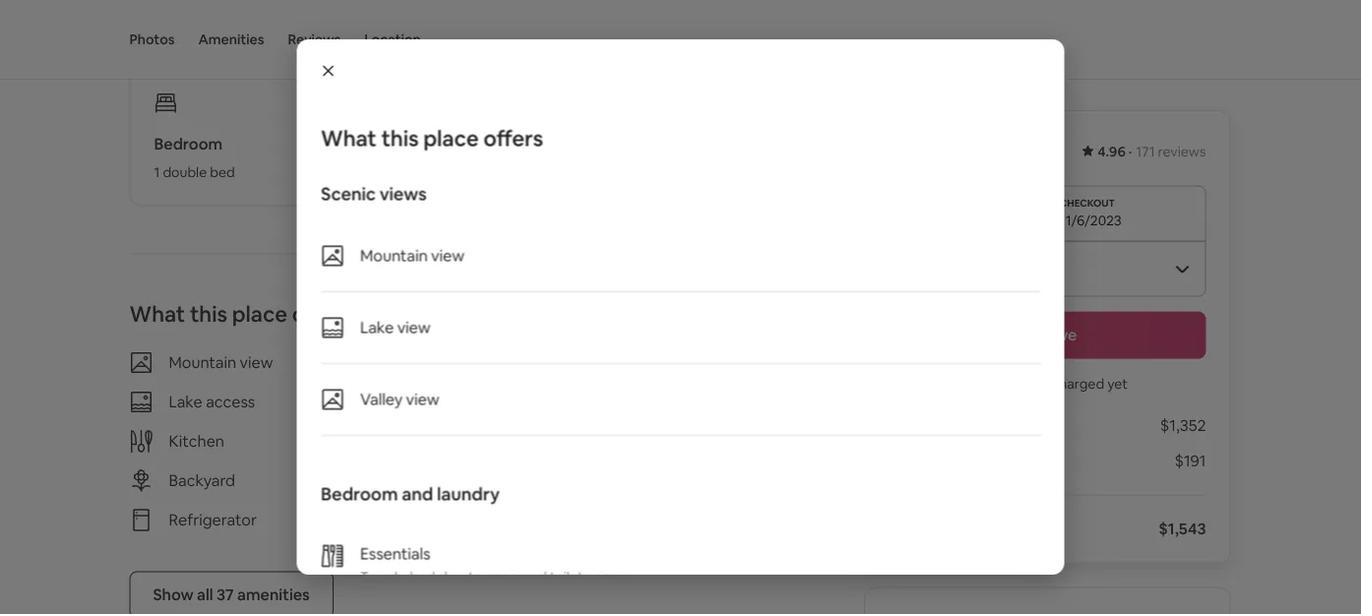 Task type: locate. For each thing, give the bounding box(es) containing it.
free
[[498, 431, 530, 451]]

1 horizontal spatial mountain view
[[360, 246, 464, 266]]

bedroom inside what this place offers 'dialog'
[[320, 482, 397, 505]]

valley view up parking
[[498, 352, 577, 372]]

charged
[[1052, 374, 1104, 392]]

valley down lake view
[[360, 389, 402, 409]]

pack
[[498, 470, 532, 491]]

where
[[129, 15, 198, 43]]

0 vertical spatial valley
[[498, 352, 541, 372]]

1 vertical spatial valley
[[360, 389, 402, 409]]

valley view down lake view
[[360, 389, 439, 409]]

bed right double at the top left of the page
[[210, 163, 235, 180]]

bed down essentials
[[409, 568, 435, 586]]

1 vertical spatial bed
[[409, 568, 435, 586]]

0 vertical spatial mountain view
[[360, 246, 464, 266]]

1 vertical spatial and
[[523, 568, 546, 586]]

mountain view
[[360, 246, 464, 266], [169, 352, 273, 372]]

place
[[423, 124, 478, 153], [232, 300, 287, 328]]

bedroom inside bedroom 1 double bed
[[154, 134, 223, 154]]

0 vertical spatial lake
[[360, 317, 393, 338]]

and inside essentials towels, bed sheets, soap, and toilet paper
[[523, 568, 546, 586]]

0 vertical spatial what
[[320, 124, 376, 153]]

lake
[[360, 317, 393, 338], [169, 392, 202, 412]]

$191
[[1175, 451, 1206, 471]]

play/travel
[[552, 470, 631, 491]]

mountain
[[360, 246, 427, 266], [169, 352, 236, 372]]

1 vertical spatial this
[[190, 300, 227, 328]]

valley up free
[[498, 352, 541, 372]]

0 vertical spatial bed
[[210, 163, 235, 180]]

what this place offers up the access
[[129, 300, 352, 328]]

lake inside what this place offers 'dialog'
[[360, 317, 393, 338]]

1 vertical spatial lake
[[169, 392, 202, 412]]

what for mountain
[[129, 300, 185, 328]]

won't
[[994, 374, 1029, 392]]

and left laundry
[[401, 482, 433, 505]]

1 horizontal spatial mountain
[[360, 246, 427, 266]]

0 vertical spatial place
[[423, 124, 478, 153]]

1 vertical spatial mountain view
[[169, 352, 273, 372]]

0 horizontal spatial this
[[190, 300, 227, 328]]

this up lake access on the left
[[190, 300, 227, 328]]

11/6/2023
[[1060, 211, 1122, 229]]

0 vertical spatial offers
[[483, 124, 543, 153]]

what this place offers
[[320, 124, 543, 153], [129, 300, 352, 328]]

$1,352
[[1160, 415, 1206, 435]]

offers
[[483, 124, 543, 153], [292, 300, 352, 328]]

1 horizontal spatial what
[[320, 124, 376, 153]]

0 vertical spatial this
[[381, 124, 418, 153]]

bedroom up essentials
[[320, 482, 397, 505]]

mountain down "views"
[[360, 246, 427, 266]]

0 horizontal spatial valley
[[360, 389, 402, 409]]

this inside 'dialog'
[[381, 124, 418, 153]]

0 horizontal spatial mountain
[[169, 352, 236, 372]]

0 vertical spatial and
[[401, 482, 433, 505]]

place inside 'dialog'
[[423, 124, 478, 153]]

essentials
[[360, 544, 430, 564]]

place up the access
[[232, 300, 287, 328]]

valley
[[498, 352, 541, 372], [360, 389, 402, 409]]

0 vertical spatial valley view
[[498, 352, 577, 372]]

show
[[153, 584, 194, 605]]

backyard
[[169, 470, 235, 491]]

bed
[[210, 163, 235, 180], [409, 568, 435, 586]]

0 horizontal spatial what
[[129, 300, 185, 328]]

what
[[320, 124, 376, 153], [129, 300, 185, 328]]

$270
[[889, 415, 925, 435]]

offers inside 'dialog'
[[483, 124, 543, 153]]

lake for lake access
[[169, 392, 202, 412]]

0 vertical spatial mountain
[[360, 246, 427, 266]]

171
[[1136, 143, 1155, 160]]

crib
[[634, 470, 662, 491]]

0 horizontal spatial place
[[232, 300, 287, 328]]

1 vertical spatial what
[[129, 300, 185, 328]]

location button
[[364, 0, 421, 79]]

bedroom up double at the top left of the page
[[154, 134, 223, 154]]

1 horizontal spatial valley view
[[498, 352, 577, 372]]

0 horizontal spatial lake
[[169, 392, 202, 412]]

photos button
[[129, 0, 175, 79]]

view
[[431, 246, 464, 266], [397, 317, 430, 338], [240, 352, 273, 372], [544, 352, 577, 372], [406, 389, 439, 409]]

$270 x 5 nights button
[[889, 415, 997, 435]]

place up "views"
[[423, 124, 478, 153]]

1 vertical spatial mountain
[[169, 352, 236, 372]]

$1,543
[[1159, 519, 1206, 539]]

1 horizontal spatial place
[[423, 124, 478, 153]]

0 vertical spatial bedroom
[[154, 134, 223, 154]]

nights
[[952, 415, 997, 435]]

what inside what this place offers 'dialog'
[[320, 124, 376, 153]]

0 horizontal spatial bedroom
[[154, 134, 223, 154]]

laundry
[[436, 482, 499, 505]]

1 vertical spatial place
[[232, 300, 287, 328]]

1 vertical spatial valley view
[[360, 389, 439, 409]]

0 horizontal spatial valley view
[[360, 389, 439, 409]]

1 horizontal spatial this
[[381, 124, 418, 153]]

1 horizontal spatial offers
[[483, 124, 543, 153]]

where you'll sleep
[[129, 15, 314, 43]]

sheets,
[[438, 568, 483, 586]]

mountain up lake access on the left
[[169, 352, 236, 372]]

amenities
[[237, 584, 310, 605]]

this up "views"
[[381, 124, 418, 153]]

mountain view down "views"
[[360, 246, 464, 266]]

lake access
[[169, 392, 255, 412]]

0 vertical spatial what this place offers
[[320, 124, 543, 153]]

bedroom and laundry
[[320, 482, 499, 505]]

place for mountain view
[[232, 300, 287, 328]]

what this place offers dialog
[[297, 39, 1064, 614]]

x
[[928, 415, 937, 435]]

bedroom
[[154, 134, 223, 154], [320, 482, 397, 505]]

4.96 · 171 reviews
[[1098, 143, 1206, 160]]

valley view
[[498, 352, 577, 372], [360, 389, 439, 409]]

1 horizontal spatial bed
[[409, 568, 435, 586]]

amenities
[[198, 31, 264, 48]]

0 horizontal spatial offers
[[292, 300, 352, 328]]

you'll
[[202, 15, 255, 43]]

1 horizontal spatial and
[[523, 568, 546, 586]]

scenic
[[320, 182, 375, 205]]

scenic views
[[320, 182, 426, 205]]

this
[[381, 124, 418, 153], [190, 300, 227, 328]]

what this place offers up "views"
[[320, 124, 543, 153]]

and left toilet
[[523, 568, 546, 586]]

1 horizontal spatial lake
[[360, 317, 393, 338]]

and
[[401, 482, 433, 505], [523, 568, 546, 586]]

mountain view up lake access on the left
[[169, 352, 273, 372]]

1 vertical spatial what this place offers
[[129, 300, 352, 328]]

this for mountain
[[190, 300, 227, 328]]

1 vertical spatial bedroom
[[320, 482, 397, 505]]

parking
[[533, 431, 588, 451]]

1 horizontal spatial bedroom
[[320, 482, 397, 505]]

1 vertical spatial offers
[[292, 300, 352, 328]]

what this place offers inside 'dialog'
[[320, 124, 543, 153]]

0 horizontal spatial bed
[[210, 163, 235, 180]]

lake for lake view
[[360, 317, 393, 338]]

0 horizontal spatial mountain view
[[169, 352, 273, 372]]

sleep
[[259, 15, 314, 43]]



Task type: vqa. For each thing, say whether or not it's contained in the screenshot.
conversations inside BUTTON
no



Task type: describe. For each thing, give the bounding box(es) containing it.
be
[[1032, 374, 1049, 392]]

37
[[217, 584, 234, 605]]

'n
[[536, 470, 548, 491]]

pack 'n play/travel crib
[[498, 470, 662, 491]]

reserve button
[[889, 311, 1206, 359]]

valley inside what this place offers 'dialog'
[[360, 389, 402, 409]]

premises
[[614, 431, 679, 451]]

reserve
[[1018, 325, 1077, 345]]

offers for view
[[292, 300, 352, 328]]

bed inside bedroom 1 double bed
[[210, 163, 235, 180]]

location
[[364, 31, 421, 48]]

11/6/2023 button
[[889, 186, 1206, 241]]

what this place offers for views
[[320, 124, 543, 153]]

reviews
[[288, 31, 341, 48]]

1
[[154, 163, 160, 180]]

bed inside essentials towels, bed sheets, soap, and toilet paper
[[409, 568, 435, 586]]

4.96
[[1098, 143, 1126, 160]]

$270 x 5 nights
[[889, 415, 997, 435]]

5
[[940, 415, 949, 435]]

access
[[206, 392, 255, 412]]

all
[[197, 584, 213, 605]]

you
[[967, 374, 990, 392]]

mountain inside what this place offers 'dialog'
[[360, 246, 427, 266]]

on
[[592, 431, 610, 451]]

double
[[163, 163, 207, 180]]

offers for views
[[483, 124, 543, 153]]

toilet
[[549, 568, 583, 586]]

reviews button
[[288, 0, 341, 79]]

bedroom 1 double bed
[[154, 134, 235, 180]]

·
[[1128, 143, 1132, 160]]

bedroom for bedroom and laundry
[[320, 482, 397, 505]]

soap,
[[486, 568, 520, 586]]

yet
[[1107, 374, 1128, 392]]

kitchen
[[169, 431, 224, 451]]

show all 37 amenities
[[153, 584, 310, 605]]

show all 37 amenities button
[[129, 571, 333, 614]]

1 horizontal spatial valley
[[498, 352, 541, 372]]

refrigerator
[[169, 510, 257, 530]]

lake view
[[360, 317, 430, 338]]

photos
[[129, 31, 175, 48]]

free parking on premises
[[498, 431, 679, 451]]

what this place offers for view
[[129, 300, 352, 328]]

paper
[[586, 568, 623, 586]]

amenities button
[[198, 0, 264, 79]]

views
[[379, 182, 426, 205]]

essentials towels, bed sheets, soap, and toilet paper
[[360, 544, 623, 586]]

this for scenic
[[381, 124, 418, 153]]

0 horizontal spatial and
[[401, 482, 433, 505]]

what for scenic
[[320, 124, 376, 153]]

bedroom for bedroom 1 double bed
[[154, 134, 223, 154]]

towels,
[[360, 568, 406, 586]]

you won't be charged yet
[[967, 374, 1128, 392]]

reviews
[[1158, 143, 1206, 160]]

valley view inside what this place offers 'dialog'
[[360, 389, 439, 409]]

place for scenic views
[[423, 124, 478, 153]]

mountain view inside what this place offers 'dialog'
[[360, 246, 464, 266]]



